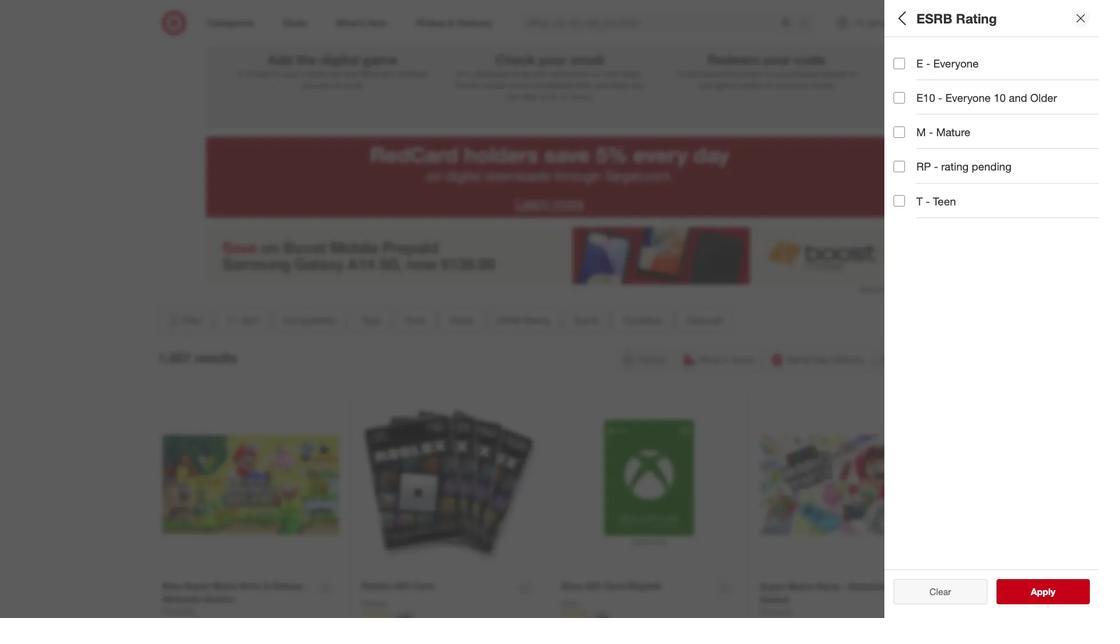 Task type: vqa. For each thing, say whether or not it's contained in the screenshot.
directly
yes



Task type: describe. For each thing, give the bounding box(es) containing it.
target.com.
[[605, 168, 673, 184]]

directly
[[821, 69, 848, 78]]

- inside the new super mario bros u deluxe - nintendo switch
[[305, 581, 309, 592]]

online
[[303, 69, 325, 78]]

enjoy!
[[814, 80, 835, 90]]

2
[[545, 10, 554, 31]]

game inside 'add the digital game or content to your online cart and follow the checkout process as usual.'
[[363, 52, 398, 68]]

in
[[723, 354, 730, 365]]

m - mature
[[917, 126, 971, 139]]

1 vertical spatial digital
[[445, 168, 481, 184]]

same day delivery
[[787, 354, 864, 365]]

emails
[[455, 80, 479, 90]]

or inside redeem your code to download the content you purchased directly to your game system or computer. enjoy!
[[766, 80, 773, 90]]

immediately
[[530, 80, 574, 90]]

nintendo inside super mario party - nintendo switch
[[849, 581, 888, 593]]

mario inside super mario party - nintendo switch
[[789, 581, 814, 593]]

condition
[[623, 315, 663, 326]]

bros
[[240, 581, 261, 592]]

What can we help you find? suggestions appear below search field
[[521, 10, 802, 36]]

u
[[263, 581, 270, 592]]

filter
[[183, 315, 203, 326]]

0 vertical spatial type button
[[894, 77, 1100, 117]]

same day delivery button
[[766, 347, 872, 372]]

roblox for roblox gift card
[[362, 581, 392, 592]]

instructions
[[549, 69, 590, 78]]

code inside redeem your code to download the content you purchased directly to your game system or computer. enjoy!
[[794, 52, 826, 68]]

your down redeem
[[698, 80, 714, 90]]

steps.
[[621, 69, 643, 78]]

as
[[333, 80, 341, 90]]

roblox gift card link
[[362, 580, 434, 593]]

roblox gift card
[[362, 581, 434, 592]]

clear for clear
[[930, 586, 952, 598]]

see results
[[1019, 586, 1068, 598]]

check your email for a download code and instructions on next steps. emails usually arrive immediately after purchase, but can take up to 4+ hours.
[[455, 52, 644, 101]]

rating
[[942, 160, 969, 173]]

compatibility inside the all filters dialog
[[894, 49, 963, 62]]

pickup
[[638, 354, 666, 365]]

1,557 results
[[158, 350, 237, 366]]

day
[[694, 142, 729, 168]]

redeem your code to download the content you purchased directly to your game system or computer. enjoy!
[[676, 52, 857, 90]]

day
[[813, 354, 829, 365]]

download inside redeem your code to download the content you purchased directly to your game system or computer. enjoy!
[[685, 69, 721, 78]]

redcard holders save 5% every day
[[370, 142, 729, 168]]

esrb inside dialog
[[917, 10, 953, 26]]

up
[[539, 92, 548, 101]]

genre button
[[564, 308, 609, 333]]

10
[[994, 91, 1006, 104]]

party
[[816, 581, 840, 593]]

switch inside the new super mario bros u deluxe - nintendo switch
[[204, 594, 234, 605]]

same
[[787, 354, 811, 365]]

0 horizontal spatial deals button
[[440, 308, 483, 333]]

clear button
[[894, 580, 988, 605]]

save
[[545, 142, 590, 168]]

filter button
[[158, 308, 211, 333]]

redeem
[[708, 52, 759, 68]]

e10
[[917, 91, 936, 104]]

esrb inside the all filters dialog
[[894, 209, 924, 223]]

learn
[[515, 195, 549, 212]]

all filters dialog
[[885, 0, 1100, 618]]

2 vertical spatial esrb rating
[[497, 315, 550, 326]]

deals inside the all filters dialog
[[894, 169, 923, 182]]

genre
[[574, 315, 599, 326]]

nintendo link for super mario party - nintendo switch
[[760, 607, 793, 618]]

a
[[468, 69, 473, 78]]

xbox for xbox gift card (digital)
[[561, 581, 583, 592]]

e
[[917, 57, 923, 70]]

all filters
[[894, 10, 949, 26]]

to inside 'add the digital game or content to your online cart and follow the checkout process as usual.'
[[276, 69, 283, 78]]

download inside 'check your email for a download code and instructions on next steps. emails usually arrive immediately after purchase, but can take up to 4+ hours.'
[[475, 69, 510, 78]]

(digital)
[[627, 581, 661, 592]]

1
[[328, 10, 338, 31]]

- for m
[[929, 126, 934, 139]]

gift for roblox
[[395, 581, 410, 592]]

to inside 'check your email for a download code and instructions on next steps. emails usually arrive immediately after purchase, but can take up to 4+ hours.'
[[550, 92, 557, 101]]

store
[[733, 354, 754, 365]]

but
[[632, 80, 644, 90]]

esrb rating inside the all filters dialog
[[894, 209, 960, 223]]

search
[[794, 18, 822, 30]]

mario inside the new super mario bros u deluxe - nintendo switch
[[213, 581, 238, 592]]

redcard
[[370, 142, 458, 168]]

1 vertical spatial price
[[405, 315, 426, 326]]

3
[[762, 10, 771, 31]]

arrive
[[508, 80, 528, 90]]

gift for xbox
[[586, 581, 601, 592]]

xbox for xbox
[[561, 599, 579, 609]]

downloads
[[485, 168, 551, 184]]

code inside 'check your email for a download code and instructions on next steps. emails usually arrive immediately after purchase, but can take up to 4+ hours.'
[[512, 69, 531, 78]]

e - everyone
[[917, 57, 979, 70]]

next
[[604, 69, 619, 78]]

super inside super mario party - nintendo switch
[[760, 581, 786, 593]]

t - teen
[[917, 194, 956, 208]]

usually
[[481, 80, 506, 90]]

hours.
[[571, 92, 593, 101]]

digital inside 'add the digital game or content to your online cart and follow the checkout process as usual.'
[[320, 52, 359, 68]]

sponsored
[[859, 285, 893, 294]]

see
[[1019, 586, 1036, 598]]

see results button
[[997, 580, 1090, 605]]

0 vertical spatial compatibility button
[[894, 37, 1100, 77]]

sort
[[242, 315, 259, 326]]

on inside 'check your email for a download code and instructions on next steps. emails usually arrive immediately after purchase, but can take up to 4+ hours.'
[[592, 69, 602, 78]]

all
[[894, 10, 910, 26]]

nintendo inside the new super mario bros u deluxe - nintendo switch
[[162, 594, 202, 605]]

rating inside dialog
[[956, 10, 997, 26]]

4+
[[560, 92, 569, 101]]

system
[[738, 80, 764, 90]]

1 horizontal spatial deals button
[[894, 157, 1100, 198]]

super mario party - nintendo switch link
[[760, 581, 910, 607]]

to right directly
[[850, 69, 857, 78]]

for
[[457, 69, 466, 78]]



Task type: locate. For each thing, give the bounding box(es) containing it.
and inside 'add the digital game or content to your online cart and follow the checkout process as usual.'
[[343, 69, 357, 78]]

0 horizontal spatial type button
[[352, 308, 391, 333]]

roblox down 'roblox gift card' link
[[362, 599, 387, 609]]

1 horizontal spatial nintendo link
[[760, 607, 793, 618]]

and up immediately
[[533, 69, 546, 78]]

your inside 'add the digital game or content to your online cart and follow the checkout process as usual.'
[[285, 69, 301, 78]]

super left party
[[760, 581, 786, 593]]

xbox down xbox gift card (digital) link
[[561, 599, 579, 609]]

1 vertical spatial everyone
[[946, 91, 991, 104]]

- right m
[[929, 126, 934, 139]]

results right see
[[1038, 586, 1068, 598]]

rating left genre
[[524, 315, 550, 326]]

nintendo link down super mario party - nintendo switch at the bottom of the page
[[760, 607, 793, 618]]

clear all button
[[894, 580, 988, 605]]

- right party
[[843, 581, 846, 593]]

0 horizontal spatial download
[[475, 69, 510, 78]]

content up system
[[736, 69, 764, 78]]

card
[[413, 581, 434, 592], [604, 581, 625, 592]]

digital up cart on the left top of page
[[320, 52, 359, 68]]

- inside super mario party - nintendo switch
[[843, 581, 846, 593]]

on left next
[[592, 69, 602, 78]]

shop
[[699, 354, 721, 365]]

content down "add"
[[246, 69, 274, 78]]

add
[[268, 52, 293, 68]]

on digital downloads through target.com.
[[427, 168, 673, 184]]

1 vertical spatial on
[[427, 168, 442, 184]]

roblox up roblox link
[[362, 581, 392, 592]]

to down "add"
[[276, 69, 283, 78]]

card for xbox
[[604, 581, 625, 592]]

1 vertical spatial roblox
[[362, 599, 387, 609]]

mario
[[213, 581, 238, 592], [789, 581, 814, 593]]

1 gift from the left
[[395, 581, 410, 592]]

1 vertical spatial or
[[766, 80, 773, 90]]

1 roblox from the top
[[362, 581, 392, 592]]

results right 1,557
[[195, 350, 237, 366]]

2 xbox from the top
[[561, 599, 579, 609]]

mario left party
[[789, 581, 814, 593]]

esrb
[[917, 10, 953, 26], [894, 209, 924, 223], [497, 315, 521, 326]]

roblox for roblox
[[362, 599, 387, 609]]

1 horizontal spatial gift
[[586, 581, 601, 592]]

through
[[554, 168, 601, 184]]

1 horizontal spatial mario
[[789, 581, 814, 593]]

results for 1,557 results
[[195, 350, 237, 366]]

more
[[553, 195, 584, 212]]

0 horizontal spatial esrb rating button
[[487, 308, 560, 333]]

1 content from the left
[[246, 69, 274, 78]]

xbox gift card (digital) image
[[561, 397, 737, 573], [561, 397, 737, 573]]

super mario party - nintendo switch
[[760, 581, 888, 606]]

roblox
[[362, 581, 392, 592], [362, 599, 387, 609]]

1 horizontal spatial the
[[382, 69, 394, 78]]

1 vertical spatial esrb
[[894, 209, 924, 223]]

clear inside esrb rating dialog
[[930, 586, 952, 598]]

new super mario bros u deluxe - nintendo switch link
[[162, 580, 312, 606]]

0 vertical spatial results
[[195, 350, 237, 366]]

M - Mature checkbox
[[894, 126, 905, 138]]

shop in store button
[[678, 347, 761, 372]]

roblox link
[[362, 598, 387, 610]]

the
[[297, 52, 317, 68], [382, 69, 394, 78], [723, 69, 734, 78]]

0 horizontal spatial compatibility
[[283, 315, 337, 326]]

- right rp
[[934, 160, 939, 173]]

advertisement region
[[206, 227, 893, 284]]

Include out of stock checkbox
[[894, 449, 905, 461]]

1,557
[[158, 350, 191, 366]]

RP - rating pending checkbox
[[894, 161, 905, 172]]

type
[[894, 89, 918, 102], [361, 315, 381, 326]]

take
[[522, 92, 537, 101]]

pending
[[972, 160, 1012, 173]]

rp - rating pending
[[917, 160, 1012, 173]]

every
[[634, 142, 688, 168]]

process
[[302, 80, 331, 90]]

0 horizontal spatial switch
[[204, 594, 234, 605]]

code up the purchased
[[794, 52, 826, 68]]

1 horizontal spatial price
[[894, 129, 921, 142]]

mature
[[937, 126, 971, 139]]

can
[[506, 92, 519, 101]]

1 horizontal spatial super
[[760, 581, 786, 593]]

0 vertical spatial digital
[[320, 52, 359, 68]]

code
[[794, 52, 826, 68], [512, 69, 531, 78]]

0 horizontal spatial mario
[[213, 581, 238, 592]]

1 vertical spatial type button
[[352, 308, 391, 333]]

or inside 'add the digital game or content to your online cart and follow the checkout process as usual.'
[[237, 69, 244, 78]]

1 vertical spatial deals button
[[440, 308, 483, 333]]

0 vertical spatial compatibility
[[894, 49, 963, 62]]

E - Everyone checkbox
[[894, 58, 905, 69]]

- right t
[[926, 194, 930, 208]]

0 horizontal spatial gift
[[395, 581, 410, 592]]

code up arrive
[[512, 69, 531, 78]]

to right steps.
[[676, 69, 683, 78]]

esrb rating dialog
[[885, 0, 1100, 618]]

and right 10
[[1009, 91, 1028, 104]]

1 horizontal spatial and
[[533, 69, 546, 78]]

your up instructions
[[539, 52, 567, 68]]

results
[[195, 350, 237, 366], [1038, 586, 1068, 598]]

digital down holders
[[445, 168, 481, 184]]

new super mario bros u deluxe - nintendo switch image
[[162, 397, 339, 573], [162, 397, 339, 573]]

0 horizontal spatial nintendo link
[[162, 606, 195, 618]]

super inside the new super mario bros u deluxe - nintendo switch
[[184, 581, 210, 592]]

mario left bros at the bottom left of page
[[213, 581, 238, 592]]

roblox gift card image
[[362, 397, 538, 573]]

type inside the all filters dialog
[[894, 89, 918, 102]]

or
[[237, 69, 244, 78], [766, 80, 773, 90]]

0 horizontal spatial or
[[237, 69, 244, 78]]

m
[[917, 126, 926, 139]]

0 horizontal spatial content
[[246, 69, 274, 78]]

download up usually
[[475, 69, 510, 78]]

1 horizontal spatial type button
[[894, 77, 1100, 117]]

- right e
[[927, 57, 931, 70]]

rating right filters
[[956, 10, 997, 26]]

0 vertical spatial price
[[894, 129, 921, 142]]

1 vertical spatial results
[[1038, 586, 1068, 598]]

after
[[576, 80, 593, 90]]

and inside esrb rating dialog
[[1009, 91, 1028, 104]]

0 vertical spatial esrb rating button
[[894, 198, 1100, 238]]

1 vertical spatial esrb rating
[[894, 209, 960, 223]]

0 vertical spatial esrb
[[917, 10, 953, 26]]

0 horizontal spatial price button
[[395, 308, 436, 333]]

2 download from the left
[[685, 69, 721, 78]]

0 horizontal spatial the
[[297, 52, 317, 68]]

sort button
[[216, 308, 269, 333]]

E10 - Everyone 10 and Older checkbox
[[894, 92, 905, 103]]

1 clear from the left
[[924, 586, 946, 598]]

1 vertical spatial code
[[512, 69, 531, 78]]

all
[[948, 586, 957, 598]]

1 horizontal spatial game
[[716, 80, 736, 90]]

0 horizontal spatial digital
[[320, 52, 359, 68]]

0 horizontal spatial game
[[363, 52, 398, 68]]

- for t
[[926, 194, 930, 208]]

filters
[[913, 10, 949, 26]]

0 vertical spatial on
[[592, 69, 602, 78]]

1 horizontal spatial deals
[[894, 169, 923, 182]]

e10 - everyone 10 and older
[[917, 91, 1057, 104]]

to
[[276, 69, 283, 78], [676, 69, 683, 78], [850, 69, 857, 78], [550, 92, 557, 101]]

super mario party - nintendo switch image
[[760, 397, 937, 574], [760, 397, 937, 574]]

switch inside super mario party - nintendo switch
[[760, 594, 790, 606]]

nintendo link for new super mario bros u deluxe - nintendo switch
[[162, 606, 195, 618]]

everyone right e
[[934, 57, 979, 70]]

your
[[539, 52, 567, 68], [763, 52, 791, 68], [285, 69, 301, 78], [698, 80, 714, 90]]

2 vertical spatial rating
[[524, 315, 550, 326]]

results inside button
[[1038, 586, 1068, 598]]

everyone for e
[[934, 57, 979, 70]]

holders
[[464, 142, 539, 168]]

the down redeem
[[723, 69, 734, 78]]

1 horizontal spatial code
[[794, 52, 826, 68]]

2 vertical spatial esrb
[[497, 315, 521, 326]]

check
[[495, 52, 535, 68]]

clear for clear all
[[924, 586, 946, 598]]

1 vertical spatial compatibility
[[283, 315, 337, 326]]

T - Teen checkbox
[[894, 195, 905, 207]]

download down redeem
[[685, 69, 721, 78]]

1 horizontal spatial results
[[1038, 586, 1068, 598]]

email
[[570, 52, 604, 68]]

clear all
[[924, 586, 957, 598]]

results for see results
[[1038, 586, 1068, 598]]

computer.
[[776, 80, 811, 90]]

0 vertical spatial deals button
[[894, 157, 1100, 198]]

0 vertical spatial code
[[794, 52, 826, 68]]

content inside redeem your code to download the content you purchased directly to your game system or computer. enjoy!
[[736, 69, 764, 78]]

content
[[246, 69, 274, 78], [736, 69, 764, 78]]

rating
[[956, 10, 997, 26], [927, 209, 960, 223], [524, 315, 550, 326]]

1 horizontal spatial card
[[604, 581, 625, 592]]

xbox inside xbox gift card (digital) link
[[561, 581, 583, 592]]

esrb rating button
[[894, 198, 1100, 238], [487, 308, 560, 333]]

1 horizontal spatial digital
[[445, 168, 481, 184]]

super right new
[[184, 581, 210, 592]]

0 horizontal spatial deals
[[450, 315, 473, 326]]

2 gift from the left
[[586, 581, 601, 592]]

clear
[[924, 586, 946, 598], [930, 586, 952, 598]]

2 horizontal spatial the
[[723, 69, 734, 78]]

delivery
[[831, 354, 864, 365]]

card for roblox
[[413, 581, 434, 592]]

super
[[184, 581, 210, 592], [760, 581, 786, 593]]

nintendo link down new
[[162, 606, 195, 618]]

rating inside the all filters dialog
[[927, 209, 960, 223]]

2 card from the left
[[604, 581, 625, 592]]

0 vertical spatial xbox
[[561, 581, 583, 592]]

your inside 'check your email for a download code and instructions on next steps. emails usually arrive immediately after purchase, but can take up to 4+ hours.'
[[539, 52, 567, 68]]

0 horizontal spatial card
[[413, 581, 434, 592]]

checkout
[[396, 69, 429, 78]]

compatibility
[[894, 49, 963, 62], [283, 315, 337, 326]]

1 horizontal spatial esrb rating button
[[894, 198, 1100, 238]]

2 roblox from the top
[[362, 599, 387, 609]]

1 vertical spatial compatibility button
[[274, 308, 347, 333]]

1 horizontal spatial download
[[685, 69, 721, 78]]

0 horizontal spatial and
[[343, 69, 357, 78]]

game left system
[[716, 80, 736, 90]]

everyone
[[934, 57, 979, 70], [946, 91, 991, 104]]

0 vertical spatial roblox
[[362, 581, 392, 592]]

0 horizontal spatial code
[[512, 69, 531, 78]]

- right e10 on the right top of page
[[939, 91, 943, 104]]

- for e10
[[939, 91, 943, 104]]

purchase,
[[595, 80, 630, 90]]

0 vertical spatial game
[[363, 52, 398, 68]]

esrb rating
[[917, 10, 997, 26], [894, 209, 960, 223], [497, 315, 550, 326]]

digital
[[320, 52, 359, 68], [445, 168, 481, 184]]

1 download from the left
[[475, 69, 510, 78]]

0 horizontal spatial on
[[427, 168, 442, 184]]

0 vertical spatial rating
[[956, 10, 997, 26]]

deluxe
[[273, 581, 303, 592]]

and up usual.
[[343, 69, 357, 78]]

price inside the all filters dialog
[[894, 129, 921, 142]]

on down redcard
[[427, 168, 442, 184]]

1 vertical spatial price button
[[395, 308, 436, 333]]

0 horizontal spatial type
[[361, 315, 381, 326]]

1 vertical spatial game
[[716, 80, 736, 90]]

follow
[[359, 69, 380, 78]]

1 horizontal spatial switch
[[760, 594, 790, 606]]

condition button
[[614, 308, 673, 333]]

1 vertical spatial type
[[361, 315, 381, 326]]

0 vertical spatial price button
[[894, 117, 1100, 157]]

clear inside the all filters dialog
[[924, 586, 946, 598]]

0 horizontal spatial results
[[195, 350, 237, 366]]

add the digital game or content to your online cart and follow the checkout process as usual.
[[237, 52, 429, 90]]

- right deluxe
[[305, 581, 309, 592]]

the up online
[[297, 52, 317, 68]]

your up you
[[763, 52, 791, 68]]

2 horizontal spatial and
[[1009, 91, 1028, 104]]

rating down teen
[[927, 209, 960, 223]]

type button
[[894, 77, 1100, 117], [352, 308, 391, 333]]

1 xbox from the top
[[561, 581, 583, 592]]

to right up
[[550, 92, 557, 101]]

1 horizontal spatial content
[[736, 69, 764, 78]]

deals button
[[894, 157, 1100, 198], [440, 308, 483, 333]]

content inside 'add the digital game or content to your online cart and follow the checkout process as usual.'
[[246, 69, 274, 78]]

0 vertical spatial type
[[894, 89, 918, 102]]

1 horizontal spatial compatibility button
[[894, 37, 1100, 77]]

1 vertical spatial xbox
[[561, 599, 579, 609]]

0 vertical spatial esrb rating
[[917, 10, 997, 26]]

1 vertical spatial rating
[[927, 209, 960, 223]]

teen
[[933, 194, 956, 208]]

1 horizontal spatial compatibility
[[894, 49, 963, 62]]

0 horizontal spatial compatibility button
[[274, 308, 347, 333]]

game inside redeem your code to download the content you purchased directly to your game system or computer. enjoy!
[[716, 80, 736, 90]]

1 card from the left
[[413, 581, 434, 592]]

1 horizontal spatial or
[[766, 80, 773, 90]]

the inside redeem your code to download the content you purchased directly to your game system or computer. enjoy!
[[723, 69, 734, 78]]

2 content from the left
[[736, 69, 764, 78]]

esrb rating inside dialog
[[917, 10, 997, 26]]

cart
[[327, 69, 341, 78]]

everyone for e10
[[946, 91, 991, 104]]

5%
[[596, 142, 628, 168]]

0 horizontal spatial price
[[405, 315, 426, 326]]

2 clear from the left
[[930, 586, 952, 598]]

the right "follow"
[[382, 69, 394, 78]]

1 vertical spatial esrb rating button
[[487, 308, 560, 333]]

1 horizontal spatial type
[[894, 89, 918, 102]]

xbox gift card (digital)
[[561, 581, 661, 592]]

0 vertical spatial everyone
[[934, 57, 979, 70]]

older
[[1031, 91, 1057, 104]]

0 horizontal spatial super
[[184, 581, 210, 592]]

switch
[[204, 594, 234, 605], [760, 594, 790, 606]]

1 vertical spatial deals
[[450, 315, 473, 326]]

-
[[927, 57, 931, 70], [939, 91, 943, 104], [929, 126, 934, 139], [934, 160, 939, 173], [926, 194, 930, 208], [305, 581, 309, 592], [843, 581, 846, 593]]

purchased
[[781, 69, 819, 78]]

price button
[[894, 117, 1100, 157], [395, 308, 436, 333]]

game up "follow"
[[363, 52, 398, 68]]

1 horizontal spatial on
[[592, 69, 602, 78]]

1 horizontal spatial price button
[[894, 117, 1100, 157]]

pickup button
[[617, 347, 673, 372]]

everyone left 10
[[946, 91, 991, 104]]

0 vertical spatial deals
[[894, 169, 923, 182]]

- for rp
[[934, 160, 939, 173]]

- for e
[[927, 57, 931, 70]]

and inside 'check your email for a download code and instructions on next steps. emails usually arrive immediately after purchase, but can take up to 4+ hours.'
[[533, 69, 546, 78]]

0 vertical spatial or
[[237, 69, 244, 78]]

xbox up the xbox link
[[561, 581, 583, 592]]

your down "add"
[[285, 69, 301, 78]]



